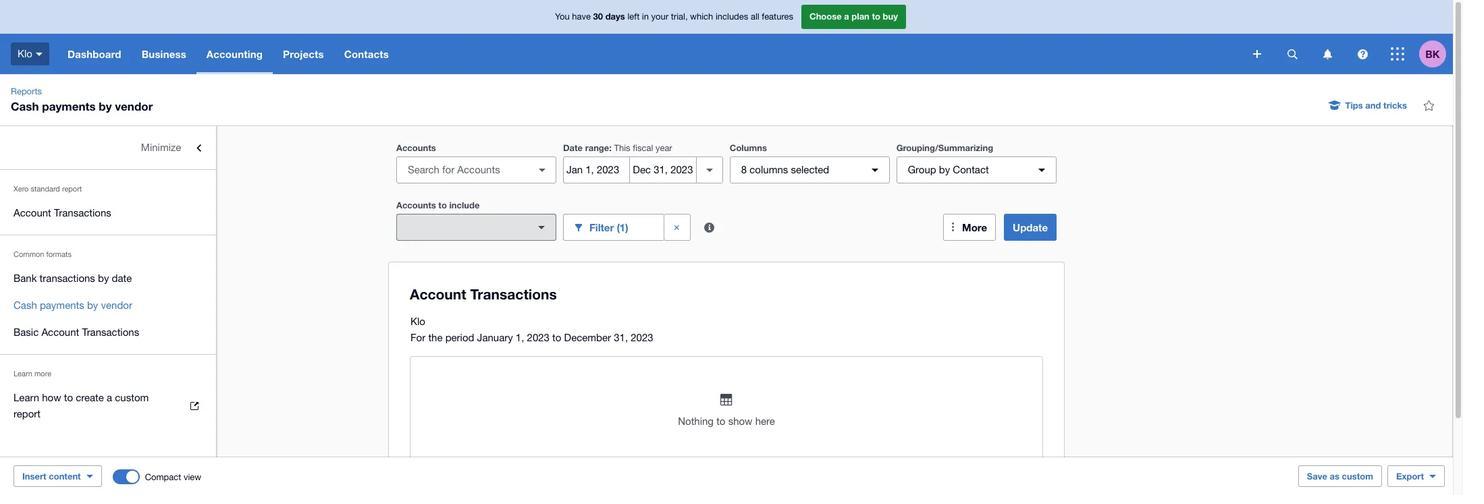Task type: locate. For each thing, give the bounding box(es) containing it.
1 horizontal spatial 2023
[[631, 332, 654, 344]]

cash payments by vendor
[[14, 300, 132, 311]]

0 vertical spatial learn
[[14, 370, 32, 378]]

to left december
[[553, 332, 562, 344]]

projects button
[[273, 34, 334, 74]]

insert content button
[[14, 466, 102, 488]]

1 vertical spatial custom
[[1342, 471, 1374, 482]]

learn down learn more at the left bottom
[[14, 392, 39, 404]]

more
[[34, 370, 51, 378]]

reports cash payments by vendor
[[11, 86, 153, 113]]

svg image left bk
[[1391, 47, 1405, 61]]

by up minimize button
[[99, 99, 112, 113]]

export
[[1397, 471, 1424, 482]]

xero standard report
[[14, 185, 82, 193]]

1 accounts from the top
[[396, 143, 436, 153]]

you have 30 days left in your trial, which includes all features
[[555, 11, 794, 22]]

payments down reports 'link'
[[42, 99, 96, 113]]

0 vertical spatial custom
[[115, 392, 149, 404]]

basic account transactions
[[14, 327, 139, 338]]

custom right as at the right bottom
[[1342, 471, 1374, 482]]

a right create
[[107, 392, 112, 404]]

cash down reports 'link'
[[11, 99, 39, 113]]

Select end date field
[[630, 157, 696, 183]]

tricks
[[1384, 100, 1408, 111]]

0 vertical spatial a
[[844, 11, 849, 22]]

vendor up minimize button
[[115, 99, 153, 113]]

group by contact
[[908, 164, 989, 176]]

2 accounts from the top
[[396, 200, 436, 211]]

report down learn more at the left bottom
[[14, 409, 41, 420]]

learn how to create a custom report link
[[0, 385, 216, 428]]

insert
[[22, 471, 46, 482]]

0 horizontal spatial 2023
[[527, 332, 550, 344]]

klo inside popup button
[[18, 48, 32, 59]]

1 horizontal spatial custom
[[1342, 471, 1374, 482]]

cash down bank
[[14, 300, 37, 311]]

here
[[756, 416, 775, 428]]

learn
[[14, 370, 32, 378], [14, 392, 39, 404]]

common formats
[[14, 251, 72, 259]]

Select start date field
[[564, 157, 630, 183]]

Search for Accounts text field
[[397, 157, 531, 183]]

0 horizontal spatial report
[[14, 409, 41, 420]]

1 vertical spatial learn
[[14, 392, 39, 404]]

a inside "learn how to create a custom report"
[[107, 392, 112, 404]]

filter (1)
[[590, 221, 629, 233]]

accounts up search for accounts text field
[[396, 143, 436, 153]]

how
[[42, 392, 61, 404]]

svg image inside klo popup button
[[36, 53, 43, 56]]

contacts button
[[334, 34, 399, 74]]

remove all filters image
[[666, 217, 688, 238]]

0 horizontal spatial a
[[107, 392, 112, 404]]

0 vertical spatial accounts
[[396, 143, 436, 153]]

klo up for
[[411, 316, 425, 328]]

svg image up the reports
[[36, 53, 43, 56]]

compact
[[145, 472, 181, 483]]

transactions down xero standard report
[[54, 207, 111, 219]]

accounts
[[396, 143, 436, 153], [396, 200, 436, 211]]

1 vertical spatial klo
[[411, 316, 425, 328]]

1 horizontal spatial a
[[844, 11, 849, 22]]

accounting button
[[196, 34, 273, 74]]

transactions down cash payments by vendor link on the left of the page
[[82, 327, 139, 338]]

klo for klo
[[18, 48, 32, 59]]

a
[[844, 11, 849, 22], [107, 392, 112, 404]]

1 horizontal spatial svg image
[[1358, 49, 1368, 59]]

accounts for accounts
[[396, 143, 436, 153]]

svg image
[[1391, 47, 1405, 61], [1358, 49, 1368, 59], [36, 53, 43, 56]]

2023 right 1,
[[527, 332, 550, 344]]

date range : this fiscal year
[[563, 143, 673, 153]]

None field
[[396, 157, 556, 184]]

choose
[[810, 11, 842, 22]]

report up account transactions
[[62, 185, 82, 193]]

transactions
[[54, 207, 111, 219], [82, 327, 139, 338]]

0 vertical spatial klo
[[18, 48, 32, 59]]

account down xero
[[14, 207, 51, 219]]

learn left more
[[14, 370, 32, 378]]

1 horizontal spatial report
[[62, 185, 82, 193]]

by
[[99, 99, 112, 113], [939, 164, 950, 176], [98, 273, 109, 284], [87, 300, 98, 311]]

selected
[[791, 164, 829, 176]]

columns
[[750, 164, 788, 176]]

0 horizontal spatial svg image
[[36, 53, 43, 56]]

svg image
[[1288, 49, 1298, 59], [1323, 49, 1332, 59], [1254, 50, 1262, 58]]

trial,
[[671, 12, 688, 22]]

cash
[[11, 99, 39, 113], [14, 300, 37, 311]]

choose a plan to buy
[[810, 11, 898, 22]]

accounting
[[207, 48, 263, 60]]

0 vertical spatial cash
[[11, 99, 39, 113]]

basic account transactions link
[[0, 319, 216, 346]]

vendor down date
[[101, 300, 132, 311]]

1 vertical spatial a
[[107, 392, 112, 404]]

tips and tricks button
[[1321, 95, 1416, 116]]

custom inside button
[[1342, 471, 1374, 482]]

date
[[563, 143, 583, 153]]

left
[[628, 12, 640, 22]]

klo up the reports
[[18, 48, 32, 59]]

1 horizontal spatial klo
[[411, 316, 425, 328]]

to left "buy"
[[872, 11, 881, 22]]

range
[[585, 143, 609, 153]]

view
[[184, 472, 201, 483]]

navigation containing dashboard
[[57, 34, 1244, 74]]

navigation
[[57, 34, 1244, 74]]

2023
[[527, 332, 550, 344], [631, 332, 654, 344]]

january
[[477, 332, 513, 344]]

insert content
[[22, 471, 81, 482]]

2 learn from the top
[[14, 392, 39, 404]]

0 vertical spatial vendor
[[115, 99, 153, 113]]

compact view
[[145, 472, 201, 483]]

show
[[729, 416, 753, 428]]

klo for the period january 1, 2023 to december 31, 2023
[[411, 316, 654, 344]]

1 learn from the top
[[14, 370, 32, 378]]

buy
[[883, 11, 898, 22]]

a left plan
[[844, 11, 849, 22]]

account
[[14, 207, 51, 219], [41, 327, 79, 338]]

8
[[741, 164, 747, 176]]

update
[[1013, 222, 1048, 234]]

standard
[[31, 185, 60, 193]]

year
[[656, 143, 673, 153]]

banner
[[0, 0, 1453, 74]]

0 vertical spatial report
[[62, 185, 82, 193]]

fiscal
[[633, 143, 653, 153]]

nothing
[[678, 416, 714, 428]]

account down cash payments by vendor
[[41, 327, 79, 338]]

group
[[908, 164, 937, 176]]

klo inside klo for the period january 1, 2023 to december 31, 2023
[[411, 316, 425, 328]]

accounts left the include
[[396, 200, 436, 211]]

(1)
[[617, 221, 629, 233]]

to right the how at the left of page
[[64, 392, 73, 404]]

save as custom
[[1307, 471, 1374, 482]]

columns
[[730, 143, 767, 153]]

0 vertical spatial payments
[[42, 99, 96, 113]]

cash inside reports cash payments by vendor
[[11, 99, 39, 113]]

1 vertical spatial transactions
[[82, 327, 139, 338]]

custom right create
[[115, 392, 149, 404]]

klo for klo for the period january 1, 2023 to december 31, 2023
[[411, 316, 425, 328]]

group by contact button
[[897, 157, 1057, 184]]

banner containing bk
[[0, 0, 1453, 74]]

1 horizontal spatial svg image
[[1288, 49, 1298, 59]]

xero
[[14, 185, 29, 193]]

by inside popup button
[[939, 164, 950, 176]]

to
[[872, 11, 881, 22], [439, 200, 447, 211], [553, 332, 562, 344], [64, 392, 73, 404], [717, 416, 726, 428]]

svg image up tips and tricks button
[[1358, 49, 1368, 59]]

vendor inside reports cash payments by vendor
[[115, 99, 153, 113]]

1 vertical spatial report
[[14, 409, 41, 420]]

plan
[[852, 11, 870, 22]]

1 vertical spatial payments
[[40, 300, 84, 311]]

more button
[[944, 214, 996, 241]]

basic
[[14, 327, 39, 338]]

learn for learn more
[[14, 370, 32, 378]]

2 horizontal spatial svg image
[[1391, 47, 1405, 61]]

1 vertical spatial accounts
[[396, 200, 436, 211]]

to left show
[[717, 416, 726, 428]]

2 horizontal spatial svg image
[[1323, 49, 1332, 59]]

accounts for accounts to include
[[396, 200, 436, 211]]

2023 right 31,
[[631, 332, 654, 344]]

payments down the transactions
[[40, 300, 84, 311]]

0 horizontal spatial klo
[[18, 48, 32, 59]]

this
[[614, 143, 631, 153]]

learn inside "learn how to create a custom report"
[[14, 392, 39, 404]]

by down grouping/summarizing
[[939, 164, 950, 176]]

by left date
[[98, 273, 109, 284]]

0 horizontal spatial custom
[[115, 392, 149, 404]]



Task type: vqa. For each thing, say whether or not it's contained in the screenshot.
plan
yes



Task type: describe. For each thing, give the bounding box(es) containing it.
31,
[[614, 332, 628, 344]]

klo button
[[0, 34, 57, 74]]

to inside klo for the period january 1, 2023 to december 31, 2023
[[553, 332, 562, 344]]

in
[[642, 12, 649, 22]]

minimize
[[141, 142, 181, 153]]

include
[[449, 200, 480, 211]]

transactions
[[40, 273, 95, 284]]

save
[[1307, 471, 1328, 482]]

payments inside reports cash payments by vendor
[[42, 99, 96, 113]]

reports link
[[5, 85, 47, 99]]

and
[[1366, 100, 1382, 111]]

the
[[428, 332, 443, 344]]

to inside "learn how to create a custom report"
[[64, 392, 73, 404]]

1 vertical spatial cash
[[14, 300, 37, 311]]

learn for learn how to create a custom report
[[14, 392, 39, 404]]

days
[[606, 11, 625, 22]]

content
[[49, 471, 81, 482]]

save as custom button
[[1299, 466, 1383, 488]]

2 2023 from the left
[[631, 332, 654, 344]]

minimize button
[[0, 134, 216, 161]]

nothing to show here
[[678, 416, 775, 428]]

report inside "learn how to create a custom report"
[[14, 409, 41, 420]]

learn more
[[14, 370, 51, 378]]

:
[[609, 143, 612, 153]]

cash payments by vendor link
[[0, 292, 216, 319]]

features
[[762, 12, 794, 22]]

to inside banner
[[872, 11, 881, 22]]

business button
[[131, 34, 196, 74]]

8 columns selected
[[741, 164, 829, 176]]

have
[[572, 12, 591, 22]]

dashboard
[[68, 48, 121, 60]]

by down the bank transactions by date link
[[87, 300, 98, 311]]

which
[[690, 12, 713, 22]]

grouping/summarizing
[[897, 143, 994, 153]]

for
[[411, 332, 426, 344]]

0 horizontal spatial svg image
[[1254, 50, 1262, 58]]

filter
[[590, 221, 614, 233]]

reports
[[11, 86, 42, 97]]

1,
[[516, 332, 524, 344]]

bank transactions by date
[[14, 273, 132, 284]]

accounts to include
[[396, 200, 480, 211]]

missing settings info button image
[[696, 214, 723, 241]]

more
[[963, 222, 987, 234]]

bk button
[[1420, 34, 1453, 74]]

projects
[[283, 48, 324, 60]]

open image
[[529, 157, 556, 184]]

create
[[76, 392, 104, 404]]

common
[[14, 251, 44, 259]]

as
[[1330, 471, 1340, 482]]

bk
[[1426, 48, 1440, 60]]

add to favourites image
[[1416, 92, 1443, 119]]

by inside reports cash payments by vendor
[[99, 99, 112, 113]]

learn how to create a custom report
[[14, 392, 149, 420]]

contacts
[[344, 48, 389, 60]]

account transactions
[[14, 207, 111, 219]]

custom inside "learn how to create a custom report"
[[115, 392, 149, 404]]

bank
[[14, 273, 37, 284]]

account transactions link
[[0, 200, 216, 227]]

your
[[651, 12, 669, 22]]

1 vertical spatial vendor
[[101, 300, 132, 311]]

bank transactions by date link
[[0, 265, 216, 292]]

0 vertical spatial transactions
[[54, 207, 111, 219]]

to left the include
[[439, 200, 447, 211]]

0 vertical spatial account
[[14, 207, 51, 219]]

30
[[593, 11, 603, 22]]

december
[[564, 332, 611, 344]]

tips
[[1346, 100, 1363, 111]]

you
[[555, 12, 570, 22]]

a inside banner
[[844, 11, 849, 22]]

update button
[[1004, 214, 1057, 241]]

formats
[[46, 251, 72, 259]]

tips and tricks
[[1346, 100, 1408, 111]]

period
[[446, 332, 474, 344]]

list of convenience dates image
[[696, 157, 723, 184]]

includes
[[716, 12, 749, 22]]

export button
[[1388, 466, 1445, 488]]

Report title field
[[407, 280, 1037, 311]]

1 2023 from the left
[[527, 332, 550, 344]]

all
[[751, 12, 760, 22]]

1 vertical spatial account
[[41, 327, 79, 338]]

dashboard link
[[57, 34, 131, 74]]

contact
[[953, 164, 989, 176]]

date
[[112, 273, 132, 284]]

filter (1) button
[[563, 214, 664, 241]]



